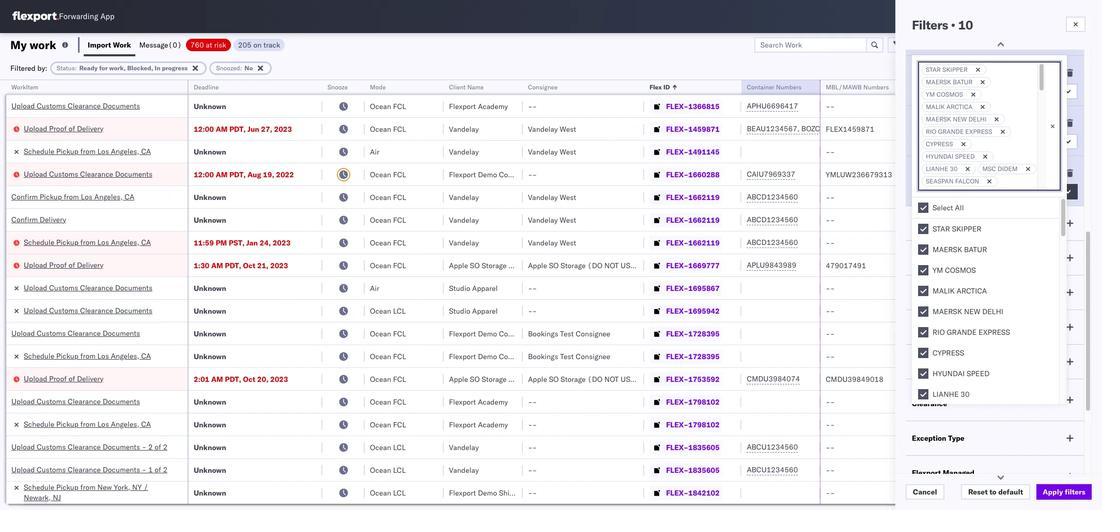Task type: vqa. For each thing, say whether or not it's contained in the screenshot.
the right CLIENT ORDER button
no



Task type: describe. For each thing, give the bounding box(es) containing it.
9 flex- from the top
[[667, 284, 689, 293]]

new
[[97, 483, 112, 492]]

deadline button
[[189, 81, 312, 92]]

upload proof of delivery button for 12:00 am pdt, jun 27, 2023
[[24, 123, 104, 135]]

4 fcl from the top
[[393, 193, 406, 202]]

2 1798102 from the top
[[689, 420, 720, 429]]

upload proof of delivery link for 1:30
[[24, 260, 104, 270]]

0 vertical spatial 30
[[951, 165, 958, 173]]

blocked,
[[127, 64, 153, 72]]

upload customs clearance documents - 2 of 2 button
[[11, 442, 168, 453]]

2 inside 'link'
[[163, 465, 168, 474]]

1459871
[[689, 124, 720, 134]]

mode
[[370, 83, 386, 91]]

ca for flexport demo consignee
[[141, 351, 151, 361]]

4 vandelay west from the top
[[528, 215, 577, 225]]

1 vandelay west from the top
[[528, 124, 577, 134]]

upload proof of delivery link for 2:01
[[24, 374, 104, 384]]

0 vertical spatial cosmos
[[937, 90, 964, 98]]

rio inside list box
[[933, 328, 946, 337]]

8 ocean from the top
[[370, 306, 391, 316]]

2023 for 11:59 pm pst, jan 24, 2023
[[273, 238, 291, 247]]

select all
[[933, 203, 965, 213]]

actions
[[1059, 83, 1080, 91]]

rio grande express inside list box
[[933, 328, 1011, 337]]

caiu7969337
[[747, 170, 796, 179]]

name for vessel name
[[937, 169, 957, 178]]

205
[[238, 40, 252, 49]]

0 vertical spatial hyundai speed
[[927, 153, 976, 160]]

6 fcl from the top
[[393, 238, 406, 247]]

jan
[[247, 238, 258, 247]]

newark,
[[24, 493, 51, 502]]

cosmos inside list box
[[946, 266, 977, 275]]

0 horizontal spatial ready
[[79, 64, 98, 72]]

1 lcl from the top
[[393, 306, 406, 316]]

maersk down quoted delivery date
[[933, 245, 963, 254]]

snooze
[[328, 83, 348, 91]]

resize handle column header for mbl/mawb numbers button
[[961, 80, 973, 510]]

6 gaurav jawla from the top
[[979, 466, 1022, 475]]

carrier
[[913, 68, 937, 78]]

exception type
[[913, 434, 965, 443]]

flex-1366815
[[667, 102, 720, 111]]

3 academy from the top
[[478, 420, 508, 429]]

6 ocean fcl from the top
[[370, 238, 406, 247]]

11 fcl from the top
[[393, 397, 406, 407]]

0 horizontal spatial operator
[[913, 323, 944, 332]]

status : ready for work, blocked, in progress
[[57, 64, 188, 72]]

resize handle column header for flex id button at the right of page
[[730, 80, 742, 510]]

1 vertical spatial cypress
[[933, 349, 965, 358]]

angeles, for flexport demo consignee
[[111, 351, 139, 361]]

all
[[956, 203, 965, 213]]

consignee button
[[523, 81, 635, 92]]

flex-1695942
[[667, 306, 720, 316]]

resize handle column header for container numbers button
[[809, 80, 821, 510]]

2 ocean lcl from the top
[[370, 443, 406, 452]]

0 vertical spatial delhi
[[969, 115, 987, 123]]

13 unknown from the top
[[194, 488, 226, 498]]

mbl/mawb numbers
[[826, 83, 890, 91]]

arctica inside list box
[[957, 286, 988, 296]]

4 jawla from the top
[[1004, 193, 1022, 202]]

7 fcl from the top
[[393, 261, 406, 270]]

los for vandelay
[[97, 147, 109, 156]]

1 ocean from the top
[[370, 102, 391, 111]]

1 vertical spatial type
[[949, 434, 965, 443]]

batch
[[1045, 40, 1065, 49]]

3 lcl from the top
[[393, 466, 406, 475]]

3 abcd1234560 from the top
[[747, 238, 799, 247]]

1:30
[[194, 261, 210, 270]]

: for snoozed
[[240, 64, 242, 72]]

3 ocean from the top
[[370, 170, 391, 179]]

york,
[[114, 483, 130, 492]]

12 fcl from the top
[[393, 420, 406, 429]]

12 ocean fcl from the top
[[370, 420, 406, 429]]

3 unknown from the top
[[194, 193, 226, 202]]

7 unknown from the top
[[194, 329, 226, 338]]

1660288
[[689, 170, 720, 179]]

205 on track
[[238, 40, 280, 49]]

2 ocean from the top
[[370, 124, 391, 134]]

angeles, for vandelay
[[111, 147, 139, 156]]

2 bookings test consignee from the top
[[528, 352, 611, 361]]

client
[[449, 83, 466, 91]]

- inside upload customs clearance documents - 2 of 2 link
[[142, 442, 147, 452]]

2 fcl from the top
[[393, 124, 406, 134]]

nj
[[53, 493, 61, 502]]

filters • 10
[[913, 17, 974, 33]]

schedule pickup from new york, ny / newark, nj
[[24, 483, 148, 502]]

star inside list box
[[933, 224, 951, 234]]

5 unknown from the top
[[194, 284, 226, 293]]

3 demo from the top
[[478, 352, 497, 361]]

in
[[155, 64, 161, 72]]

numbers for container numbers
[[777, 83, 802, 91]]

2022
[[276, 170, 294, 179]]

container numbers
[[747, 83, 802, 91]]

2 flexport demo consignee from the top
[[449, 329, 534, 338]]

academy for flex-1366815's upload customs clearance documents button
[[478, 102, 508, 111]]

numbers for mbl/mawb numbers
[[864, 83, 890, 91]]

8 fcl from the top
[[393, 329, 406, 338]]

consignee name
[[913, 118, 971, 128]]

arrival
[[913, 288, 936, 297]]

1 vertical spatial ym cosmos
[[933, 266, 977, 275]]

name for carrier name
[[939, 68, 959, 78]]

aug
[[248, 170, 261, 179]]

ca inside confirm pickup from los angeles, ca link
[[125, 192, 135, 201]]

delivery inside flexport managed delivery
[[913, 476, 941, 485]]

confirm pickup from los angeles, ca
[[11, 192, 135, 201]]

ca inside the schedule pickup from los angeles, ca 'button'
[[141, 238, 151, 247]]

documents inside 'link'
[[103, 465, 140, 474]]

10 ocean fcl from the top
[[370, 375, 406, 384]]

6 gaurav from the top
[[979, 466, 1002, 475]]

for
[[936, 392, 947, 401]]

10 unknown from the top
[[194, 420, 226, 429]]

upload proof of delivery for 2:01 am pdt, oct 20, 2023
[[24, 374, 104, 383]]

upload customs clearance documents button for flex-1728395
[[11, 328, 140, 339]]

1 flexport academy from the top
[[449, 102, 508, 111]]

1 horizontal spatial work
[[913, 357, 931, 367]]

7 ocean fcl from the top
[[370, 261, 406, 270]]

2 ocean fcl from the top
[[370, 124, 406, 134]]

6 ocean from the top
[[370, 238, 391, 247]]

forwarding
[[59, 12, 98, 21]]

maersk down arrival date
[[933, 307, 963, 316]]

customs inside ready for customs clearance
[[949, 392, 980, 401]]

0 vertical spatial maersk new delhi
[[927, 115, 987, 123]]

am for 1:30 am pdt, oct 21, 2023
[[211, 261, 223, 270]]

arrival date
[[913, 288, 954, 297]]

9 fcl from the top
[[393, 352, 406, 361]]

am for 2:01 am pdt, oct 20, 2023
[[211, 375, 223, 384]]

3 resize handle column header from the left
[[353, 80, 365, 510]]

4 flex- from the top
[[667, 170, 689, 179]]

5 jawla from the top
[[1004, 215, 1022, 225]]

10 flex- from the top
[[667, 306, 689, 316]]

0 vertical spatial maersk batur
[[927, 78, 973, 86]]

3 flex-1662119 from the top
[[667, 238, 720, 247]]

2 flex- from the top
[[667, 124, 689, 134]]

resize handle column header for consignee button
[[632, 80, 645, 510]]

mode button
[[365, 81, 434, 92]]

vessel name
[[913, 169, 957, 178]]

flex-1835605 for upload customs clearance documents - 1 of 2
[[667, 466, 720, 475]]

1 flex-1798102 from the top
[[667, 397, 720, 407]]

1491145
[[689, 147, 720, 156]]

confirm delivery
[[11, 215, 66, 224]]

destination
[[1050, 238, 1088, 247]]

7 flex- from the top
[[667, 238, 689, 247]]

- inside upload customs clearance documents - 1 of 2 'link'
[[142, 465, 147, 474]]

2 unknown from the top
[[194, 147, 226, 156]]

of for 2:01 am pdt, oct 20, 2023
[[69, 374, 75, 383]]

13 flex- from the top
[[667, 375, 689, 384]]

0 vertical spatial type
[[950, 357, 966, 367]]

0 vertical spatial ym cosmos
[[927, 90, 964, 98]]

2 west from the top
[[560, 147, 577, 156]]

upload customs clearance documents button for flex-1366815
[[11, 101, 140, 112]]

ready for customs clearance
[[913, 392, 980, 409]]

8 flex- from the top
[[667, 261, 689, 270]]

0 vertical spatial rio grande express
[[927, 128, 993, 135]]

8 ocean fcl from the top
[[370, 329, 406, 338]]

import work
[[88, 40, 131, 49]]

1 demo from the top
[[478, 170, 497, 179]]

3 button
[[913, 84, 1079, 99]]

10 resize handle column header from the left
[[1040, 80, 1052, 510]]

Search Shipments (/) text field
[[905, 9, 1005, 24]]

50 button
[[913, 184, 1079, 200]]

work,
[[109, 64, 126, 72]]

0 vertical spatial test
[[1034, 238, 1048, 247]]

12:00 for 12:00 am pdt, jun 27, 2023
[[194, 124, 214, 134]]

work inside "button"
[[113, 40, 131, 49]]

3 jawla from the top
[[1004, 170, 1022, 179]]

11 resize handle column header from the left
[[1077, 80, 1089, 510]]

2023 for 12:00 am pdt, jun 27, 2023
[[274, 124, 292, 134]]

4 ocean from the top
[[370, 193, 391, 202]]

0 vertical spatial star
[[927, 66, 942, 73]]

1
[[148, 465, 153, 474]]

0 vertical spatial lianhe 30
[[927, 165, 958, 173]]

omkar
[[979, 102, 1000, 111]]

agen
[[1090, 238, 1103, 247]]

5 flex- from the top
[[667, 193, 689, 202]]

from for vandelay's schedule pickup from los angeles, ca link
[[80, 147, 96, 156]]

2 jawla from the top
[[1004, 147, 1022, 156]]

schedule for flexport academy
[[24, 420, 54, 429]]

flex-1491145
[[667, 147, 720, 156]]

50
[[924, 187, 933, 196]]

abcu1234560 for upload customs clearance documents - 2 of 2
[[747, 443, 799, 452]]

5 west from the top
[[560, 238, 577, 247]]

2023 for 2:01 am pdt, oct 20, 2023
[[270, 375, 288, 384]]

angeles, inside button
[[94, 192, 123, 201]]

from for confirm pickup from los angeles, ca link
[[64, 192, 79, 201]]

1 unknown from the top
[[194, 102, 226, 111]]

ready inside ready for customs clearance
[[913, 392, 934, 401]]

schedule for flexport demo consignee
[[24, 351, 54, 361]]

5 ocean fcl from the top
[[370, 215, 406, 225]]

1 vertical spatial deadline
[[913, 253, 944, 263]]

shipper
[[499, 488, 525, 498]]

confirm delivery button
[[11, 214, 66, 226]]

skipper inside list box
[[953, 224, 982, 234]]

10 ocean from the top
[[370, 352, 391, 361]]

default
[[999, 488, 1024, 497]]

filters
[[913, 17, 949, 33]]

1695867
[[689, 284, 720, 293]]

apply filters
[[1044, 488, 1086, 497]]

11 unknown from the top
[[194, 443, 226, 452]]

1 abcd1234560 from the top
[[747, 192, 799, 202]]

pdt, for 20,
[[225, 375, 241, 384]]

schedule pickup from los angeles, ca for vandelay
[[24, 147, 151, 156]]

14 ocean from the top
[[370, 443, 391, 452]]

didem
[[998, 165, 1018, 173]]

pm
[[216, 238, 227, 247]]

0 vertical spatial malik
[[927, 103, 946, 111]]

msc didem
[[983, 165, 1018, 173]]

2:01
[[194, 375, 210, 384]]

upload customs clearance documents button for flex-1798102
[[11, 396, 140, 408]]

of for 1:30 am pdt, oct 21, 2023
[[69, 260, 75, 270]]

mbl/mawb
[[826, 83, 862, 91]]

19,
[[263, 170, 274, 179]]

1695942
[[689, 306, 720, 316]]

maersk down 3
[[927, 115, 952, 123]]

16 ocean from the top
[[370, 488, 391, 498]]

lianhe 30 inside list box
[[933, 390, 970, 399]]

ca for vandelay
[[141, 147, 151, 156]]

1835605 for upload customs clearance documents - 1 of 2
[[689, 466, 720, 475]]

maersk down carrier name
[[927, 78, 952, 86]]

pickup inside schedule pickup from new york, ny / newark, nj
[[56, 483, 79, 492]]

malik inside list box
[[933, 286, 956, 296]]

24,
[[260, 238, 271, 247]]

4 ocean lcl from the top
[[370, 488, 406, 498]]

18 flex- from the top
[[667, 488, 689, 498]]

angeles, inside 'button'
[[111, 238, 139, 247]]

clearance inside upload customs clearance documents - 1 of 2 'link'
[[68, 465, 101, 474]]

from for schedule pickup from new york, ny / newark, nj link
[[80, 483, 96, 492]]

0 vertical spatial batur
[[954, 78, 973, 86]]

jaehyung
[[979, 238, 1009, 247]]

: for status
[[75, 64, 77, 72]]

1 gaurav from the top
[[979, 124, 1002, 134]]

by:
[[37, 63, 47, 73]]

studio apparel for air
[[449, 284, 498, 293]]

ym inside list box
[[933, 266, 944, 275]]

at
[[206, 40, 212, 49]]

flex
[[650, 83, 662, 91]]

0 horizontal spatial date
[[938, 288, 954, 297]]

flexport inside flexport managed delivery
[[913, 468, 942, 478]]

5 vandelay west from the top
[[528, 238, 577, 247]]

0 vertical spatial rio
[[927, 128, 937, 135]]

12:00 am pdt, jun 27, 2023
[[194, 124, 292, 134]]

from for second schedule pickup from los angeles, ca link from the top
[[80, 238, 96, 247]]

snoozed : no
[[216, 64, 253, 72]]

apply filters button
[[1037, 485, 1093, 500]]

name for consignee name
[[951, 118, 971, 128]]

1669777
[[689, 261, 720, 270]]

760
[[191, 40, 204, 49]]

schedule inside schedule pickup from new york, ny / newark, nj
[[24, 483, 54, 492]]

list box containing select all
[[913, 198, 1060, 510]]

2 demo from the top
[[478, 329, 497, 338]]

filtered
[[10, 63, 36, 73]]

upload proof of delivery for 1:30 am pdt, oct 21, 2023
[[24, 260, 104, 270]]

confirm delivery link
[[11, 214, 66, 225]]

my
[[10, 37, 27, 52]]

1 flex-1662119 from the top
[[667, 193, 720, 202]]

1753592
[[689, 375, 720, 384]]

2 1662119 from the top
[[689, 215, 720, 225]]

479017491
[[826, 261, 867, 270]]

0 vertical spatial skipper
[[943, 66, 969, 73]]

jaehyung choi - test destination agen
[[979, 238, 1103, 247]]

delivery inside button
[[40, 215, 66, 224]]

angeles, for flexport academy
[[111, 420, 139, 429]]

exception
[[940, 40, 974, 49]]

1 jawla from the top
[[1004, 124, 1022, 134]]



Task type: locate. For each thing, give the bounding box(es) containing it.
9 unknown from the top
[[194, 397, 226, 407]]

client name button
[[444, 81, 513, 92]]

flex-1695942 button
[[650, 304, 722, 318], [650, 304, 722, 318]]

resize handle column header for deadline 'button' at the left top of the page
[[310, 80, 323, 510]]

5 fcl from the top
[[393, 215, 406, 225]]

air
[[370, 147, 380, 156], [370, 284, 380, 293]]

1 vertical spatial 1728395
[[689, 352, 720, 361]]

star skipper down all
[[933, 224, 982, 234]]

maersk batur down carrier name
[[927, 78, 973, 86]]

1835605
[[689, 443, 720, 452], [689, 466, 720, 475]]

2 upload proof of delivery link from the top
[[24, 260, 104, 270]]

hyundai up vessel name
[[927, 153, 954, 160]]

3 schedule pickup from los angeles, ca from the top
[[24, 351, 151, 361]]

0 vertical spatial studio
[[449, 284, 471, 293]]

west
[[560, 124, 577, 134], [560, 147, 577, 156], [560, 193, 577, 202], [560, 215, 577, 225], [560, 238, 577, 247]]

1 vertical spatial rio
[[933, 328, 946, 337]]

lianhe 30
[[927, 165, 958, 173], [933, 390, 970, 399]]

cmdu3984074
[[747, 374, 801, 384]]

2 air from the top
[[370, 284, 380, 293]]

1 vertical spatial work
[[913, 357, 931, 367]]

flex-1798102
[[667, 397, 720, 407], [667, 420, 720, 429]]

cypress
[[927, 140, 954, 148], [933, 349, 965, 358]]

speed inside list box
[[967, 369, 990, 379]]

1 vertical spatial flex-1798102
[[667, 420, 720, 429]]

1 vertical spatial grande
[[948, 328, 978, 337]]

message
[[139, 40, 168, 49]]

2023 right 27,
[[274, 124, 292, 134]]

0 vertical spatial hyundai
[[927, 153, 954, 160]]

12 flex- from the top
[[667, 352, 689, 361]]

oct left 21,
[[243, 261, 256, 270]]

id
[[664, 83, 670, 91]]

3 ocean lcl from the top
[[370, 466, 406, 475]]

confirm pickup from los angeles, ca link
[[11, 192, 135, 202]]

deadline inside 'button'
[[194, 83, 219, 91]]

2 1728395 from the top
[[689, 352, 720, 361]]

flex id
[[650, 83, 670, 91]]

2 oct from the top
[[243, 375, 256, 384]]

12:00 am pdt, aug 19, 2022
[[194, 170, 294, 179]]

2023 right 21,
[[270, 261, 288, 270]]

1 vertical spatial proof
[[49, 260, 67, 270]]

2 vertical spatial flex-1662119
[[667, 238, 720, 247]]

tcnu1234565
[[857, 124, 907, 133]]

15 ocean from the top
[[370, 466, 391, 475]]

oct for 20,
[[243, 375, 256, 384]]

Search Work text field
[[755, 37, 868, 52]]

cosmos right 3
[[937, 90, 964, 98]]

6 flex- from the top
[[667, 215, 689, 225]]

schedule inside 'button'
[[24, 238, 54, 247]]

0 vertical spatial flex-1728395
[[667, 329, 720, 338]]

am for 12:00 am pdt, jun 27, 2023
[[216, 124, 228, 134]]

deadline down snoozed
[[194, 83, 219, 91]]

gaurav jawla up 2 button
[[979, 124, 1022, 134]]

rio grande express up item
[[933, 328, 1011, 337]]

track
[[264, 40, 280, 49]]

of inside 'link'
[[155, 465, 161, 474]]

1 vertical spatial batur
[[965, 245, 988, 254]]

skipper down exception
[[943, 66, 969, 73]]

ym cosmos down carrier name
[[927, 90, 964, 98]]

flex-1728395 up flex-1753592
[[667, 352, 720, 361]]

lianhe up seaspan
[[927, 165, 949, 173]]

customs inside 'link'
[[37, 465, 66, 474]]

consignee
[[528, 83, 558, 91], [913, 118, 949, 128], [499, 170, 534, 179], [499, 329, 534, 338], [576, 329, 611, 338], [499, 352, 534, 361], [576, 352, 611, 361]]

1 west from the top
[[560, 124, 577, 134]]

2 vertical spatial academy
[[478, 420, 508, 429]]

pickup inside 'button'
[[56, 238, 79, 247]]

name right carrier
[[939, 68, 959, 78]]

work
[[113, 40, 131, 49], [913, 357, 931, 367]]

None checkbox
[[919, 245, 929, 255], [919, 307, 929, 317], [919, 348, 929, 358], [919, 389, 929, 400], [919, 245, 929, 255], [919, 307, 929, 317], [919, 348, 929, 358], [919, 389, 929, 400]]

filtered by:
[[10, 63, 47, 73]]

jawla down "didem"
[[1004, 193, 1022, 202]]

1 vertical spatial express
[[979, 328, 1011, 337]]

2 vertical spatial flexport demo consignee
[[449, 352, 534, 361]]

upload inside 'link'
[[11, 465, 35, 474]]

type right item
[[950, 357, 966, 367]]

1 horizontal spatial ready
[[913, 392, 934, 401]]

from inside schedule pickup from new york, ny / newark, nj
[[80, 483, 96, 492]]

1 upload proof of delivery button from the top
[[24, 123, 104, 135]]

0 horizontal spatial 30
[[951, 165, 958, 173]]

flex-1459871 button
[[650, 122, 722, 136], [650, 122, 722, 136]]

batur down quoted delivery date
[[965, 245, 988, 254]]

1 horizontal spatial operator
[[979, 83, 1003, 91]]

0 vertical spatial 12:00
[[194, 124, 214, 134]]

lianhe down item
[[933, 390, 960, 399]]

3 1662119 from the top
[[689, 238, 720, 247]]

0 vertical spatial studio apparel
[[449, 284, 498, 293]]

choi
[[1011, 238, 1026, 247]]

2 vertical spatial abcd1234560
[[747, 238, 799, 247]]

maersk batur down quoted delivery date
[[933, 245, 988, 254]]

hyundai speed down item
[[933, 369, 990, 379]]

1 vertical spatial upload proof of delivery button
[[24, 260, 104, 271]]

studio for ocean lcl
[[449, 306, 471, 316]]

abcu1234560 for upload customs clearance documents - 1 of 2
[[747, 465, 799, 475]]

proof for 1:30 am pdt, oct 21, 2023
[[49, 260, 67, 270]]

12:00 for 12:00 am pdt, aug 19, 2022
[[194, 170, 214, 179]]

seaspan
[[927, 177, 954, 185]]

None checkbox
[[919, 203, 929, 213], [919, 224, 929, 234], [919, 265, 929, 276], [919, 286, 929, 296], [919, 327, 929, 338], [919, 369, 929, 379], [919, 203, 929, 213], [919, 224, 929, 234], [919, 265, 929, 276], [919, 286, 929, 296], [919, 327, 929, 338], [919, 369, 929, 379]]

20,
[[257, 375, 269, 384]]

1 vertical spatial studio
[[449, 306, 471, 316]]

clearance inside ready for customs clearance
[[913, 399, 948, 409]]

21,
[[257, 261, 269, 270]]

3 proof from the top
[[49, 374, 67, 383]]

3 upload proof of delivery button from the top
[[24, 374, 104, 385]]

ready
[[79, 64, 98, 72], [913, 392, 934, 401]]

type right exception
[[949, 434, 965, 443]]

bookings test consignee
[[528, 329, 611, 338], [528, 352, 611, 361]]

3 flexport academy from the top
[[449, 420, 508, 429]]

2023 for 1:30 am pdt, oct 21, 2023
[[270, 261, 288, 270]]

studio apparel for ocean lcl
[[449, 306, 498, 316]]

flex-1366815 button
[[650, 99, 722, 114], [650, 99, 722, 114]]

confirm for confirm delivery
[[11, 215, 38, 224]]

0 vertical spatial date
[[970, 219, 987, 228]]

am right 1:30 at the left
[[211, 261, 223, 270]]

3 fcl from the top
[[393, 170, 406, 179]]

apple
[[449, 261, 468, 270], [528, 261, 548, 270], [449, 375, 468, 384], [528, 375, 548, 384]]

0 vertical spatial star skipper
[[927, 66, 969, 73]]

from for schedule pickup from los angeles, ca link for flexport demo consignee
[[80, 351, 96, 361]]

1 horizontal spatial :
[[240, 64, 242, 72]]

0 vertical spatial proof
[[49, 124, 67, 133]]

hyundai down item
[[933, 369, 966, 379]]

express inside list box
[[979, 328, 1011, 337]]

flex-1728395
[[667, 329, 720, 338], [667, 352, 720, 361]]

1 vertical spatial cosmos
[[946, 266, 977, 275]]

proof for 12:00 am pdt, jun 27, 2023
[[49, 124, 67, 133]]

flexport
[[449, 102, 476, 111], [449, 170, 476, 179], [449, 329, 476, 338], [449, 352, 476, 361], [449, 397, 476, 407], [449, 420, 476, 429], [913, 468, 942, 478], [449, 488, 476, 498]]

lianhe 30 up seaspan
[[927, 165, 958, 173]]

gaurav jawla up msc didem
[[979, 147, 1022, 156]]

resize handle column header for the client name button
[[511, 80, 523, 510]]

date up jaehyung
[[970, 219, 987, 228]]

my work
[[10, 37, 56, 52]]

2 schedule pickup from los angeles, ca link from the top
[[24, 237, 151, 247]]

arctica up consignee name
[[947, 103, 973, 111]]

from for schedule pickup from los angeles, ca link for flexport academy
[[80, 420, 96, 429]]

9 ocean fcl from the top
[[370, 352, 406, 361]]

1 vertical spatial hyundai
[[933, 369, 966, 379]]

schedule pickup from los angeles, ca link for flexport demo consignee
[[24, 351, 151, 361]]

upload proof of delivery link for 12:00
[[24, 123, 104, 134]]

upload proof of delivery button for 1:30 am pdt, oct 21, 2023
[[24, 260, 104, 271]]

1 proof from the top
[[49, 124, 67, 133]]

from inside the schedule pickup from los angeles, ca 'button'
[[80, 238, 96, 247]]

0 vertical spatial 1728395
[[689, 329, 720, 338]]

3 vandelay west from the top
[[528, 193, 577, 202]]

abcu1234560
[[747, 443, 799, 452], [747, 465, 799, 475]]

workitem button
[[6, 81, 177, 92]]

upload proof of delivery for 12:00 am pdt, jun 27, 2023
[[24, 124, 104, 133]]

0 vertical spatial speed
[[956, 153, 976, 160]]

16 flex- from the top
[[667, 443, 689, 452]]

1 vertical spatial upload proof of delivery link
[[24, 260, 104, 270]]

air for vandelay
[[370, 147, 380, 156]]

apply
[[1044, 488, 1064, 497]]

7 ocean from the top
[[370, 261, 391, 270]]

name
[[939, 68, 959, 78], [468, 83, 484, 91], [951, 118, 971, 128], [937, 169, 957, 178]]

1 vertical spatial test
[[561, 329, 574, 338]]

star skipper down file exception
[[927, 66, 969, 73]]

1 vertical spatial speed
[[967, 369, 990, 379]]

2023
[[274, 124, 292, 134], [273, 238, 291, 247], [270, 261, 288, 270], [270, 375, 288, 384]]

0 vertical spatial express
[[966, 128, 993, 135]]

4 unknown from the top
[[194, 215, 226, 225]]

5 resize handle column header from the left
[[511, 80, 523, 510]]

0 horizontal spatial deadline
[[194, 83, 219, 91]]

cypress down consignee name
[[927, 140, 954, 148]]

1 vertical spatial 1835605
[[689, 466, 720, 475]]

pdt, left aug
[[230, 170, 246, 179]]

quoted
[[913, 219, 938, 228]]

msc
[[983, 165, 997, 173]]

flex-1728395 down flex-1695942
[[667, 329, 720, 338]]

clearance inside upload customs clearance documents - 2 of 2 link
[[68, 442, 101, 452]]

0 vertical spatial air
[[370, 147, 380, 156]]

am right 2:01
[[211, 375, 223, 384]]

2 : from the left
[[240, 64, 242, 72]]

1 abcu1234560 from the top
[[747, 443, 799, 452]]

flex1459871
[[826, 124, 875, 134]]

1 12:00 from the top
[[194, 124, 214, 134]]

resize handle column header
[[175, 80, 188, 510], [310, 80, 323, 510], [353, 80, 365, 510], [432, 80, 444, 510], [511, 80, 523, 510], [632, 80, 645, 510], [730, 80, 742, 510], [809, 80, 821, 510], [961, 80, 973, 510], [1040, 80, 1052, 510], [1077, 80, 1089, 510]]

1 vertical spatial oct
[[243, 375, 256, 384]]

deadline down quoted at top
[[913, 253, 944, 263]]

upload customs clearance documents link
[[11, 101, 140, 111], [24, 169, 153, 179], [24, 283, 153, 293], [24, 305, 153, 316], [11, 328, 140, 338], [11, 396, 140, 407]]

2 1835605 from the top
[[689, 466, 720, 475]]

schedule for vandelay
[[24, 147, 54, 156]]

name up 2 button
[[951, 118, 971, 128]]

pdt, for 21,
[[225, 261, 241, 270]]

: up workitem button
[[75, 64, 77, 72]]

5 schedule from the top
[[24, 483, 54, 492]]

30 inside list box
[[961, 390, 970, 399]]

studio
[[449, 284, 471, 293], [449, 306, 471, 316]]

: left no
[[240, 64, 242, 72]]

air for studio apparel
[[370, 284, 380, 293]]

1 air from the top
[[370, 147, 380, 156]]

grande up item
[[948, 328, 978, 337]]

hyundai speed inside list box
[[933, 369, 990, 379]]

name right 'client' at the left top
[[468, 83, 484, 91]]

11:59
[[194, 238, 214, 247]]

0 vertical spatial arctica
[[947, 103, 973, 111]]

0 vertical spatial ym
[[927, 90, 936, 98]]

flex id button
[[645, 81, 732, 92]]

2 vertical spatial upload proof of delivery
[[24, 374, 104, 383]]

list box
[[913, 198, 1060, 510]]

ym down carrier name
[[927, 90, 936, 98]]

name inside button
[[468, 83, 484, 91]]

2 schedule pickup from los angeles, ca from the top
[[24, 238, 151, 247]]

name right "vessel"
[[937, 169, 957, 178]]

2 flex-1835605 from the top
[[667, 466, 720, 475]]

date right arrival
[[938, 288, 954, 297]]

lianhe 30 down item
[[933, 390, 970, 399]]

container
[[747, 83, 775, 91]]

1 vertical spatial delhi
[[983, 307, 1004, 316]]

for
[[99, 64, 108, 72]]

gaurav up to
[[979, 466, 1002, 475]]

apparel for ocean lcl
[[473, 306, 498, 316]]

grande up vessel name
[[939, 128, 965, 135]]

not
[[526, 261, 540, 270], [605, 261, 619, 270], [526, 375, 540, 384], [605, 375, 619, 384]]

arctica
[[947, 103, 973, 111], [957, 286, 988, 296]]

0 vertical spatial abcu1234560
[[747, 443, 799, 452]]

schedule pickup from los angeles, ca link for vandelay
[[24, 146, 151, 156]]

1 vertical spatial new
[[965, 307, 981, 316]]

item
[[933, 357, 948, 367]]

pdt, left 20,
[[225, 375, 241, 384]]

1 vertical spatial lianhe
[[933, 390, 960, 399]]

30 right for
[[961, 390, 970, 399]]

1 vertical spatial flex-1835605
[[667, 466, 720, 475]]

0 vertical spatial confirm
[[11, 192, 38, 201]]

file
[[926, 40, 939, 49]]

rio up work item type
[[933, 328, 946, 337]]

pdt, for 27,
[[230, 124, 246, 134]]

2 vertical spatial 1662119
[[689, 238, 720, 247]]

0 horizontal spatial numbers
[[777, 83, 802, 91]]

rio grande express down 'omkar'
[[927, 128, 993, 135]]

cancel
[[914, 488, 938, 497]]

hyundai inside list box
[[933, 369, 966, 379]]

name for client name
[[468, 83, 484, 91]]

ym cosmos up arrival date
[[933, 266, 977, 275]]

star up 3
[[927, 66, 942, 73]]

5 gaurav from the top
[[979, 215, 1002, 225]]

4 west from the top
[[560, 215, 577, 225]]

resize handle column header for workitem button
[[175, 80, 188, 510]]

ocean
[[370, 102, 391, 111], [370, 124, 391, 134], [370, 170, 391, 179], [370, 193, 391, 202], [370, 215, 391, 225], [370, 238, 391, 247], [370, 261, 391, 270], [370, 306, 391, 316], [370, 329, 391, 338], [370, 352, 391, 361], [370, 375, 391, 384], [370, 397, 391, 407], [370, 420, 391, 429], [370, 443, 391, 452], [370, 466, 391, 475], [370, 488, 391, 498]]

flex-1835605 for upload customs clearance documents - 2 of 2
[[667, 443, 720, 452]]

0 vertical spatial upload proof of delivery link
[[24, 123, 104, 134]]

studio apparel
[[449, 284, 498, 293], [449, 306, 498, 316]]

numbers right mbl/mawb
[[864, 83, 890, 91]]

fcl
[[393, 102, 406, 111], [393, 124, 406, 134], [393, 170, 406, 179], [393, 193, 406, 202], [393, 215, 406, 225], [393, 238, 406, 247], [393, 261, 406, 270], [393, 329, 406, 338], [393, 352, 406, 361], [393, 375, 406, 384], [393, 397, 406, 407], [393, 420, 406, 429]]

pdt, for 19,
[[230, 170, 246, 179]]

1 1662119 from the top
[[689, 193, 720, 202]]

jawla up 2 button
[[1004, 124, 1022, 134]]

1 bookings from the top
[[528, 329, 559, 338]]

2 upload proof of delivery button from the top
[[24, 260, 104, 271]]

4 schedule from the top
[[24, 420, 54, 429]]

gaurav up jaehyung
[[979, 215, 1002, 225]]

1 horizontal spatial numbers
[[864, 83, 890, 91]]

pdt, left jun
[[230, 124, 246, 134]]

12:00 left jun
[[194, 124, 214, 134]]

1 vertical spatial arctica
[[957, 286, 988, 296]]

1 vertical spatial confirm
[[11, 215, 38, 224]]

2 flexport academy from the top
[[449, 397, 508, 407]]

star down select
[[933, 224, 951, 234]]

speed up ready for customs clearance
[[967, 369, 990, 379]]

14 flex- from the top
[[667, 397, 689, 407]]

:
[[75, 64, 77, 72], [240, 64, 242, 72]]

upload customs clearance documents - 1 of 2
[[11, 465, 168, 474]]

falcon
[[956, 177, 980, 185]]

ym
[[927, 90, 936, 98], [933, 266, 944, 275]]

flexport. image
[[12, 11, 59, 22]]

1 vertical spatial studio apparel
[[449, 306, 498, 316]]

speed up falcon
[[956, 153, 976, 160]]

skipper down all
[[953, 224, 982, 234]]

1 flexport demo consignee from the top
[[449, 170, 534, 179]]

cypress up for
[[933, 349, 965, 358]]

operator down arrival
[[913, 323, 944, 332]]

15 flex- from the top
[[667, 420, 689, 429]]

0 vertical spatial ready
[[79, 64, 98, 72]]

seaspan falcon
[[927, 177, 980, 185]]

2 abcd1234560 from the top
[[747, 215, 799, 224]]

ym up arrival date
[[933, 266, 944, 275]]

numbers up aphu6696417
[[777, 83, 802, 91]]

gaurav up the 50 button
[[979, 170, 1002, 179]]

12:00 left aug
[[194, 170, 214, 179]]

reset to default
[[969, 488, 1024, 497]]

1 gaurav jawla from the top
[[979, 124, 1022, 134]]

flexport academy
[[449, 102, 508, 111], [449, 397, 508, 407], [449, 420, 508, 429]]

1 ocean fcl from the top
[[370, 102, 406, 111]]

confirm inside confirm delivery link
[[11, 215, 38, 224]]

1728395 down 1695942
[[689, 329, 720, 338]]

1 vertical spatial air
[[370, 284, 380, 293]]

grande inside list box
[[948, 328, 978, 337]]

ca
[[141, 147, 151, 156], [125, 192, 135, 201], [141, 238, 151, 247], [141, 351, 151, 361], [141, 420, 151, 429]]

0 vertical spatial deadline
[[194, 83, 219, 91]]

new inside list box
[[965, 307, 981, 316]]

1 horizontal spatial deadline
[[913, 253, 944, 263]]

1 flex-1728395 from the top
[[667, 329, 720, 338]]

1 vertical spatial ym
[[933, 266, 944, 275]]

2 gaurav jawla from the top
[[979, 147, 1022, 156]]

flexport demo consignee
[[449, 170, 534, 179], [449, 329, 534, 338], [449, 352, 534, 361]]

risk
[[214, 40, 226, 49]]

schedule pickup from los angeles, ca for flexport demo consignee
[[24, 351, 151, 361]]

from
[[80, 147, 96, 156], [64, 192, 79, 201], [80, 238, 96, 247], [80, 351, 96, 361], [80, 420, 96, 429], [80, 483, 96, 492]]

hyundai speed up vessel name
[[927, 153, 976, 160]]

gaurav down falcon
[[979, 193, 1002, 202]]

1 vertical spatial hyundai speed
[[933, 369, 990, 379]]

11 ocean from the top
[[370, 375, 391, 384]]

cosmos up arrival date
[[946, 266, 977, 275]]

of
[[69, 124, 75, 133], [69, 260, 75, 270], [69, 374, 75, 383], [155, 442, 161, 452], [155, 465, 161, 474]]

2 vertical spatial upload proof of delivery link
[[24, 374, 104, 384]]

1 bookings test consignee from the top
[[528, 329, 611, 338]]

oct for 21,
[[243, 261, 256, 270]]

beau1234567, bozo1234565, tcnu1234565
[[747, 124, 907, 133]]

1 1835605 from the top
[[689, 443, 720, 452]]

unknown
[[194, 102, 226, 111], [194, 147, 226, 156], [194, 193, 226, 202], [194, 215, 226, 225], [194, 284, 226, 293], [194, 306, 226, 316], [194, 329, 226, 338], [194, 352, 226, 361], [194, 397, 226, 407], [194, 420, 226, 429], [194, 443, 226, 452], [194, 466, 226, 475], [194, 488, 226, 498]]

3 west from the top
[[560, 193, 577, 202]]

maersk new delhi down arrival date
[[933, 307, 1004, 316]]

1 vertical spatial malik arctica
[[933, 286, 988, 296]]

bookings
[[528, 329, 559, 338], [528, 352, 559, 361]]

1 horizontal spatial date
[[970, 219, 987, 228]]

2023 right 20,
[[270, 375, 288, 384]]

gaurav jawla up jaehyung
[[979, 215, 1022, 225]]

apple so storage (do not use)
[[449, 261, 561, 270], [528, 261, 640, 270], [449, 375, 561, 384], [528, 375, 640, 384]]

gaurav up 2 button
[[979, 124, 1002, 134]]

2:01 am pdt, oct 20, 2023
[[194, 375, 288, 384]]

0 vertical spatial grande
[[939, 128, 965, 135]]

gaurav jawla up reset to default button
[[979, 466, 1022, 475]]

1 vertical spatial star
[[933, 224, 951, 234]]

maersk batur inside list box
[[933, 245, 988, 254]]

am left jun
[[216, 124, 228, 134]]

3 ocean fcl from the top
[[370, 170, 406, 179]]

2 gaurav from the top
[[979, 147, 1002, 156]]

6 unknown from the top
[[194, 306, 226, 316]]

6 jawla from the top
[[1004, 466, 1022, 475]]

upload proof of delivery button
[[24, 123, 104, 135], [24, 260, 104, 271], [24, 374, 104, 385]]

0 horizontal spatial work
[[113, 40, 131, 49]]

arctica right arrival date
[[957, 286, 988, 296]]

operator up 'omkar'
[[979, 83, 1003, 91]]

los for flexport academy
[[97, 420, 109, 429]]

academy for upload customs clearance documents button corresponding to flex-1798102
[[478, 397, 508, 407]]

1 vertical spatial star skipper
[[933, 224, 982, 234]]

date
[[970, 219, 987, 228], [938, 288, 954, 297]]

maersk new delhi inside list box
[[933, 307, 1004, 316]]

jawla right msc
[[1004, 170, 1022, 179]]

schedule pickup from los angeles, ca link for flexport academy
[[24, 419, 151, 429]]

0 vertical spatial flex-1835605
[[667, 443, 720, 452]]

0 vertical spatial cypress
[[927, 140, 954, 148]]

10 fcl from the top
[[393, 375, 406, 384]]

0 vertical spatial malik arctica
[[927, 103, 973, 111]]

jawla up choi at the top of the page
[[1004, 215, 1022, 225]]

3 gaurav jawla from the top
[[979, 170, 1022, 179]]

schedule pickup from los angeles, ca for flexport academy
[[24, 420, 151, 429]]

proof for 2:01 am pdt, oct 20, 2023
[[49, 374, 67, 383]]

1 schedule pickup from los angeles, ca link from the top
[[24, 146, 151, 156]]

rio down 3
[[927, 128, 937, 135]]

1 vertical spatial upload proof of delivery
[[24, 260, 104, 270]]

0 vertical spatial academy
[[478, 102, 508, 111]]

pdt, down pst,
[[225, 261, 241, 270]]

gaurav up msc
[[979, 147, 1002, 156]]

1 vertical spatial date
[[938, 288, 954, 297]]

2 numbers from the left
[[864, 83, 890, 91]]

confirm inside confirm pickup from los angeles, ca link
[[11, 192, 38, 201]]

1 studio from the top
[[449, 284, 471, 293]]

0 vertical spatial flexport academy
[[449, 102, 508, 111]]

pickup inside button
[[40, 192, 62, 201]]

schedule pickup from new york, ny / newark, nj link
[[24, 482, 174, 503]]

12:00
[[194, 124, 214, 134], [194, 170, 214, 179]]

los inside button
[[81, 192, 92, 201]]

1 fcl from the top
[[393, 102, 406, 111]]

1:30 am pdt, oct 21, 2023
[[194, 261, 288, 270]]

jawla up "didem"
[[1004, 147, 1022, 156]]

2 flex-1798102 from the top
[[667, 420, 720, 429]]

2 lcl from the top
[[393, 443, 406, 452]]

0 vertical spatial flex-1798102
[[667, 397, 720, 407]]

jawla
[[1004, 124, 1022, 134], [1004, 147, 1022, 156], [1004, 170, 1022, 179], [1004, 193, 1022, 202], [1004, 215, 1022, 225], [1004, 466, 1022, 475]]

1 vertical spatial maersk new delhi
[[933, 307, 1004, 316]]

3 upload proof of delivery link from the top
[[24, 374, 104, 384]]

30 up "seaspan falcon"
[[951, 165, 958, 173]]

1 academy from the top
[[478, 102, 508, 111]]

resize handle column header for mode "button"
[[432, 80, 444, 510]]

2 vertical spatial proof
[[49, 374, 67, 383]]

ca for flexport academy
[[141, 420, 151, 429]]

work left item
[[913, 357, 931, 367]]

1 horizontal spatial 30
[[961, 390, 970, 399]]

upload proof of delivery button for 2:01 am pdt, oct 20, 2023
[[24, 374, 104, 385]]

gaurav jawla up the 50 button
[[979, 170, 1022, 179]]

batur down carrier name
[[954, 78, 973, 86]]

los inside 'button'
[[97, 238, 109, 247]]

1728395 up 1753592
[[689, 352, 720, 361]]

am left aug
[[216, 170, 228, 179]]

12 ocean from the top
[[370, 397, 391, 407]]

angeles,
[[111, 147, 139, 156], [94, 192, 123, 201], [111, 238, 139, 247], [111, 351, 139, 361], [111, 420, 139, 429]]

oct left 20,
[[243, 375, 256, 384]]

jawla up default
[[1004, 466, 1022, 475]]

1 vertical spatial apparel
[[473, 306, 498, 316]]

apparel for air
[[473, 284, 498, 293]]

0 vertical spatial lianhe
[[927, 165, 949, 173]]

los for flexport demo consignee
[[97, 351, 109, 361]]

batur inside list box
[[965, 245, 988, 254]]

gaurav jawla down msc didem
[[979, 193, 1022, 202]]

1 1798102 from the top
[[689, 397, 720, 407]]

pickup
[[56, 147, 79, 156], [40, 192, 62, 201], [56, 238, 79, 247], [56, 351, 79, 361], [56, 420, 79, 429], [56, 483, 79, 492]]

of for 12:00 am pdt, jun 27, 2023
[[69, 124, 75, 133]]

2 vertical spatial test
[[561, 352, 574, 361]]

from inside confirm pickup from los angeles, ca link
[[64, 192, 79, 201]]

0 vertical spatial operator
[[979, 83, 1003, 91]]

am for 12:00 am pdt, aug 19, 2022
[[216, 170, 228, 179]]

consignee inside button
[[528, 83, 558, 91]]

confirm for confirm pickup from los angeles, ca
[[11, 192, 38, 201]]

2 vertical spatial upload proof of delivery button
[[24, 374, 104, 385]]

action
[[1067, 40, 1090, 49]]

0 vertical spatial upload proof of delivery button
[[24, 123, 104, 135]]

0 vertical spatial new
[[954, 115, 968, 123]]

storage
[[482, 261, 507, 270], [561, 261, 586, 270], [482, 375, 507, 384], [561, 375, 586, 384]]

0 vertical spatial bookings
[[528, 329, 559, 338]]

2023 right 24,
[[273, 238, 291, 247]]

pdt,
[[230, 124, 246, 134], [230, 170, 246, 179], [225, 261, 241, 270], [225, 375, 241, 384]]

1835605 for upload customs clearance documents - 2 of 2
[[689, 443, 720, 452]]

maersk new delhi down 'omkar'
[[927, 115, 987, 123]]

0 vertical spatial 1798102
[[689, 397, 720, 407]]

2 button
[[913, 134, 1079, 149]]

work right import
[[113, 40, 131, 49]]

2 apparel from the top
[[473, 306, 498, 316]]

studio for air
[[449, 284, 471, 293]]

3 schedule from the top
[[24, 351, 54, 361]]

1 studio apparel from the top
[[449, 284, 498, 293]]



